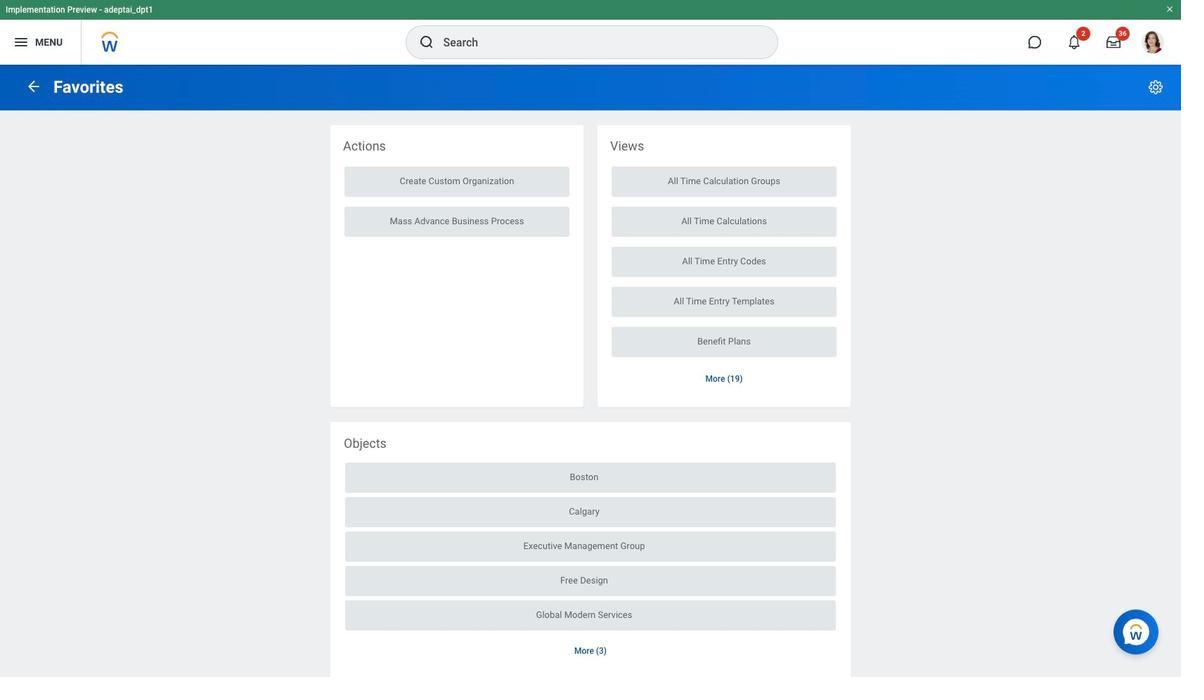 Task type: vqa. For each thing, say whether or not it's contained in the screenshot.
JUSTIFY image
yes



Task type: describe. For each thing, give the bounding box(es) containing it.
configure image
[[1148, 79, 1165, 96]]

search image
[[418, 34, 435, 51]]

previous page image
[[25, 78, 42, 95]]

Search Workday  search field
[[444, 27, 749, 58]]

inbox large image
[[1107, 35, 1121, 49]]

close environment banner image
[[1166, 5, 1175, 13]]

justify image
[[13, 34, 30, 51]]



Task type: locate. For each thing, give the bounding box(es) containing it.
notifications large image
[[1068, 35, 1082, 49]]

items selected list
[[344, 463, 838, 631]]

main content
[[0, 65, 1182, 677]]

profile logan mcneil image
[[1142, 31, 1165, 56]]

banner
[[0, 0, 1182, 65]]



